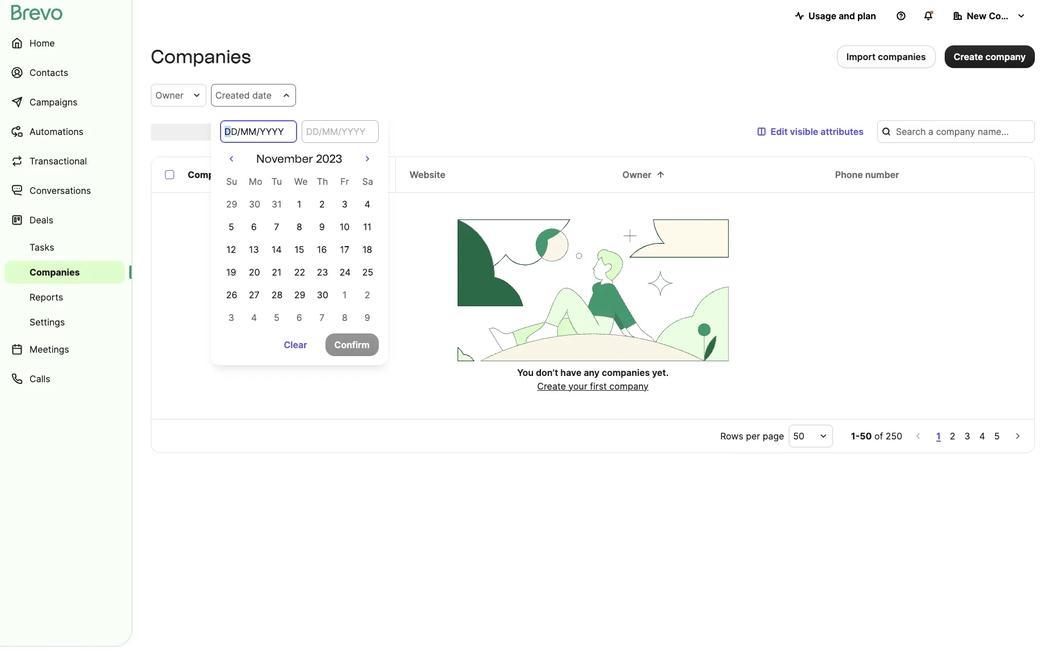 Task type: describe. For each thing, give the bounding box(es) containing it.
clear
[[284, 339, 307, 351]]

november
[[256, 152, 313, 166]]

friday, 17 november 2023 cell
[[333, 238, 356, 261]]

create company
[[954, 51, 1026, 62]]

23
[[317, 267, 328, 278]]

wednesday, 15 november 2023 cell
[[288, 238, 311, 261]]

deals
[[29, 214, 53, 226]]

friday, 3 november 2023 cell
[[333, 193, 356, 216]]

6 for monday, 6 november 2023 cell
[[251, 221, 257, 233]]

sunday, 12 november 2023 cell
[[220, 238, 243, 261]]

create company button
[[945, 45, 1035, 68]]

row containing 12
[[220, 238, 379, 261]]

contacts
[[29, 67, 68, 78]]

3 for 3 button
[[965, 430, 970, 442]]

thursday, 2 november 2023 cell
[[311, 193, 333, 216]]

yet.
[[652, 367, 669, 378]]

4 for 4 button
[[979, 430, 985, 442]]

monday, 20 november 2023 cell
[[243, 261, 265, 284]]

of
[[875, 430, 883, 442]]

calls
[[29, 373, 50, 385]]

sa
[[362, 176, 373, 187]]

monday, 6 november 2023 cell
[[243, 216, 265, 238]]

wednesday, 22 november 2023 cell
[[288, 261, 311, 284]]

settings
[[29, 316, 65, 328]]

deals link
[[5, 206, 125, 234]]

1 for 'wednesday, 1 november 2023' cell
[[297, 199, 301, 210]]

30 for thursday, 30 november 2023 cell
[[317, 289, 328, 301]]

import
[[847, 51, 876, 62]]

tasks
[[29, 242, 54, 253]]

rows per page
[[720, 430, 784, 442]]

companies inside button
[[878, 51, 926, 62]]

up image
[[656, 170, 665, 179]]

tu
[[272, 176, 282, 187]]

saturday, 18 november 2023 cell
[[356, 238, 379, 261]]

transactional
[[29, 155, 87, 167]]

edit visible attributes
[[771, 126, 864, 137]]

import companies
[[847, 51, 926, 62]]

29 for 'wednesday, 29 november 2023' cell
[[294, 289, 305, 301]]

saturday, 25 november 2023 cell
[[356, 261, 379, 284]]

created date
[[215, 90, 272, 101]]

21
[[272, 267, 282, 278]]

monday, 13 november 2023 cell
[[243, 238, 265, 261]]

thursday, 23 november 2023 cell
[[311, 261, 333, 284]]

row containing 5
[[220, 216, 379, 238]]

sunday, 29 october 2023 cell
[[226, 199, 237, 210]]

12
[[226, 244, 236, 255]]

meetings
[[29, 344, 69, 355]]

november 2023 grid
[[220, 152, 379, 329]]

2 for saturday, 2 december 2023 cell
[[365, 289, 370, 301]]

16
[[317, 244, 327, 255]]

edit visible attributes button
[[748, 120, 873, 143]]

50 inside 50 popup button
[[793, 430, 805, 442]]

18
[[363, 244, 372, 255]]

reports
[[29, 292, 63, 303]]

tuesday, 31 october 2023 cell
[[272, 199, 282, 210]]

we
[[294, 176, 308, 187]]

29 for sunday, 29 october 2023 "cell"
[[226, 199, 237, 210]]

row containing 29
[[220, 193, 379, 216]]

tuesday, 21 november 2023 cell
[[265, 261, 288, 284]]

edit
[[771, 126, 788, 137]]

fr
[[340, 176, 349, 187]]

1-
[[851, 430, 860, 442]]

company name
[[188, 169, 257, 180]]

9 for saturday, 9 december 2023 cell
[[365, 312, 370, 323]]

250
[[886, 430, 903, 442]]

name
[[232, 169, 257, 180]]

created
[[215, 90, 250, 101]]

25
[[362, 267, 373, 278]]

row containing su
[[220, 170, 379, 193]]

usage
[[809, 10, 837, 22]]

22
[[294, 267, 305, 278]]

50 button
[[789, 425, 833, 447]]

company inside button
[[986, 51, 1026, 62]]

date
[[252, 90, 272, 101]]

tuesday, 14 november 2023 cell
[[265, 238, 288, 261]]

26
[[226, 289, 237, 301]]

3 button
[[962, 428, 973, 444]]

settings link
[[5, 311, 125, 333]]

don't
[[536, 367, 558, 378]]

usage and plan
[[809, 10, 876, 22]]

tuesday, 7 november 2023 cell
[[265, 216, 288, 238]]

monday, 30 october 2023 cell
[[249, 199, 260, 210]]

campaigns
[[29, 96, 77, 108]]

rows
[[720, 430, 744, 442]]

transactional link
[[5, 147, 125, 175]]

you don't have any companies yet. create your first company
[[517, 367, 669, 392]]

th
[[317, 176, 328, 187]]

su
[[226, 176, 237, 187]]

wednesday, 6 december 2023 cell
[[297, 312, 302, 323]]

24
[[340, 267, 351, 278]]

row containing 19
[[220, 261, 379, 284]]

Search a company name... search field
[[877, 120, 1035, 143]]

attributes
[[821, 126, 864, 137]]

15
[[294, 244, 304, 255]]

sunday, 3 december 2023 cell
[[228, 312, 234, 323]]

1 for friday, 1 december 2023 cell
[[343, 289, 347, 301]]

create inside you don't have any companies yet. create your first company
[[537, 380, 566, 392]]

row group containing 29
[[220, 193, 379, 329]]

1 horizontal spatial companies
[[151, 46, 251, 67]]

14
[[272, 244, 282, 255]]

20
[[249, 267, 260, 278]]

2 for "thursday, 2 november 2023" cell
[[319, 199, 325, 210]]

1-50 of 250
[[851, 430, 903, 442]]

per
[[746, 430, 760, 442]]

5 button
[[992, 428, 1002, 444]]

7 for tuesday, 7 november 2023 cell
[[274, 221, 279, 233]]

any
[[584, 367, 600, 378]]

mo
[[249, 176, 262, 187]]

4 for 'monday, 4 december 2023' cell
[[251, 312, 257, 323]]

tasks link
[[5, 236, 125, 259]]

thursday, 16 november 2023 cell
[[311, 238, 333, 261]]



Task type: vqa. For each thing, say whether or not it's contained in the screenshot.


Task type: locate. For each thing, give the bounding box(es) containing it.
0 vertical spatial company
[[989, 10, 1031, 22]]

1 vertical spatial 6
[[297, 312, 302, 323]]

0 vertical spatial 5
[[229, 221, 234, 233]]

company left the name
[[188, 169, 230, 180]]

1 vertical spatial 2
[[365, 289, 370, 301]]

3 for sunday, 3 december 2023 cell at left top
[[228, 312, 234, 323]]

page
[[763, 430, 784, 442]]

0 vertical spatial 9
[[319, 221, 325, 233]]

5 inside button
[[994, 430, 1000, 442]]

home link
[[5, 29, 125, 57]]

create down new
[[954, 51, 983, 62]]

4 button
[[977, 428, 988, 444]]

2 right 1 button
[[950, 430, 956, 442]]

conversations
[[29, 185, 91, 196]]

50 left of
[[860, 430, 872, 442]]

1 button
[[934, 428, 943, 444]]

1 vertical spatial 8
[[342, 312, 348, 323]]

2 horizontal spatial 4
[[979, 430, 985, 442]]

row
[[220, 170, 379, 193], [220, 193, 379, 216], [220, 216, 379, 238], [220, 238, 379, 261], [220, 261, 379, 284], [220, 284, 379, 306], [220, 306, 379, 329]]

5
[[229, 221, 234, 233], [274, 312, 279, 323], [994, 430, 1000, 442]]

created date button
[[211, 84, 296, 107]]

3 right 2 button
[[965, 430, 970, 442]]

thursday, 30 november 2023 cell
[[311, 284, 333, 306]]

9
[[319, 221, 325, 233], [365, 312, 370, 323]]

8 for friday, 8 december 2023 cell
[[342, 312, 348, 323]]

company right first
[[609, 380, 649, 392]]

monday, 27 november 2023 cell
[[243, 284, 265, 306]]

1
[[297, 199, 301, 210], [343, 289, 347, 301], [937, 430, 941, 442]]

contacts link
[[5, 59, 125, 86]]

have
[[561, 367, 582, 378]]

1 vertical spatial 9
[[365, 312, 370, 323]]

0 vertical spatial 3
[[342, 199, 348, 210]]

0 vertical spatial companies
[[878, 51, 926, 62]]

2023
[[316, 152, 342, 166]]

1 vertical spatial create
[[537, 380, 566, 392]]

saturday, 2 december 2023 cell
[[365, 289, 370, 301]]

6
[[251, 221, 257, 233], [297, 312, 302, 323]]

meetings link
[[5, 336, 125, 363]]

november 2023
[[256, 152, 342, 166]]

29 left thursday, 30 november 2023 cell
[[294, 289, 305, 301]]

0 vertical spatial 30
[[249, 199, 260, 210]]

0 vertical spatial 1
[[297, 199, 301, 210]]

1 vertical spatial company
[[609, 380, 649, 392]]

monday, 4 december 2023 cell
[[251, 312, 257, 323]]

8 left saturday, 9 december 2023 cell
[[342, 312, 348, 323]]

3
[[342, 199, 348, 210], [228, 312, 234, 323], [965, 430, 970, 442]]

owner inside popup button
[[155, 90, 184, 101]]

1 vertical spatial 7
[[319, 312, 325, 323]]

6 inside cell
[[251, 221, 257, 233]]

4 left tuesday, 5 december 2023 cell
[[251, 312, 257, 323]]

1 horizontal spatial company
[[986, 51, 1026, 62]]

calls link
[[5, 365, 125, 392]]

sunday, 5 november 2023 cell
[[220, 216, 243, 238]]

wednesday, 29 november 2023 cell
[[288, 284, 311, 306]]

friday, 8 december 2023 cell
[[342, 312, 348, 323]]

company
[[989, 10, 1031, 22], [188, 169, 230, 180]]

friday, 24 november 2023 cell
[[333, 261, 356, 284]]

6 for wednesday, 6 december 2023 cell
[[297, 312, 302, 323]]

4 up 11
[[365, 199, 370, 210]]

clear button
[[275, 333, 316, 356]]

first
[[590, 380, 607, 392]]

automations link
[[5, 118, 125, 145]]

1 up friday, 8 december 2023 cell
[[343, 289, 347, 301]]

5 row from the top
[[220, 261, 379, 284]]

1 vertical spatial 29
[[294, 289, 305, 301]]

2 vertical spatial 5
[[994, 430, 1000, 442]]

company down new company
[[986, 51, 1026, 62]]

1 horizontal spatial 29
[[294, 289, 305, 301]]

reports link
[[5, 286, 125, 309]]

2 vertical spatial 4
[[979, 430, 985, 442]]

5 right 'monday, 4 december 2023' cell
[[274, 312, 279, 323]]

1 for 1 button
[[937, 430, 941, 442]]

1 horizontal spatial companies
[[878, 51, 926, 62]]

0 horizontal spatial 3
[[228, 312, 234, 323]]

31
[[272, 199, 282, 210]]

8 for "wednesday, 8 november 2023" cell
[[297, 221, 302, 233]]

7
[[274, 221, 279, 233], [319, 312, 325, 323]]

create down don't
[[537, 380, 566, 392]]

new company button
[[944, 5, 1035, 27]]

2 inside 2 button
[[950, 430, 956, 442]]

1 vertical spatial 30
[[317, 289, 328, 301]]

1 vertical spatial 3
[[228, 312, 234, 323]]

0 horizontal spatial 2
[[319, 199, 325, 210]]

friday, 1 december 2023 cell
[[343, 289, 347, 301]]

0 horizontal spatial companies
[[602, 367, 650, 378]]

3 row from the top
[[220, 216, 379, 238]]

you
[[517, 367, 534, 378]]

1 horizontal spatial 3
[[342, 199, 348, 210]]

27
[[249, 289, 260, 301]]

4
[[365, 199, 370, 210], [251, 312, 257, 323], [979, 430, 985, 442]]

9 for thursday, 9 november 2023 cell
[[319, 221, 325, 233]]

4 left 5 button
[[979, 430, 985, 442]]

0 vertical spatial 8
[[297, 221, 302, 233]]

0 vertical spatial 29
[[226, 199, 237, 210]]

2 right 'wednesday, 1 november 2023' cell
[[319, 199, 325, 210]]

0 horizontal spatial company
[[609, 380, 649, 392]]

and
[[839, 10, 855, 22]]

company inside you don't have any companies yet. create your first company
[[609, 380, 649, 392]]

28
[[272, 289, 283, 301]]

1 vertical spatial owner
[[622, 169, 652, 180]]

1 horizontal spatial 9
[[365, 312, 370, 323]]

create inside create company button
[[954, 51, 983, 62]]

17
[[340, 244, 349, 255]]

your
[[569, 380, 588, 392]]

saturday, 9 december 2023 cell
[[365, 312, 370, 323]]

0 vertical spatial owner
[[155, 90, 184, 101]]

2 horizontal spatial 2
[[950, 430, 956, 442]]

1 horizontal spatial 4
[[365, 199, 370, 210]]

1 inside cell
[[297, 199, 301, 210]]

1 vertical spatial 5
[[274, 312, 279, 323]]

50
[[793, 430, 805, 442], [860, 430, 872, 442]]

30 inside cell
[[317, 289, 328, 301]]

companies up the owner popup button
[[151, 46, 251, 67]]

row containing 26
[[220, 284, 379, 306]]

19
[[226, 267, 236, 278]]

owner
[[155, 90, 184, 101], [622, 169, 652, 180]]

2 vertical spatial 1
[[937, 430, 941, 442]]

1 horizontal spatial company
[[989, 10, 1031, 22]]

0 horizontal spatial 6
[[251, 221, 257, 233]]

1 horizontal spatial 2
[[365, 289, 370, 301]]

3 for friday, 3 november 2023 cell
[[342, 199, 348, 210]]

1 vertical spatial companies
[[29, 267, 80, 278]]

company
[[986, 51, 1026, 62], [609, 380, 649, 392]]

7 right monday, 6 november 2023 cell
[[274, 221, 279, 233]]

5 up 12
[[229, 221, 234, 233]]

11
[[363, 221, 372, 233]]

2 horizontal spatial 3
[[965, 430, 970, 442]]

create
[[954, 51, 983, 62], [537, 380, 566, 392]]

0 horizontal spatial owner
[[155, 90, 184, 101]]

5 inside cell
[[229, 221, 234, 233]]

new company
[[967, 10, 1031, 22]]

automations
[[29, 126, 83, 137]]

29 down su
[[226, 199, 237, 210]]

1 horizontal spatial 30
[[317, 289, 328, 301]]

2 inside "thursday, 2 november 2023" cell
[[319, 199, 325, 210]]

0 horizontal spatial 30
[[249, 199, 260, 210]]

saturday, 11 november 2023 cell
[[356, 216, 379, 238]]

companies link
[[5, 261, 125, 284]]

0 vertical spatial company
[[986, 51, 1026, 62]]

import companies button
[[837, 45, 936, 68]]

0 horizontal spatial 50
[[793, 430, 805, 442]]

9 inside cell
[[319, 221, 325, 233]]

10
[[340, 221, 350, 233]]

home
[[29, 37, 55, 49]]

tuesday, 5 december 2023 cell
[[274, 312, 279, 323]]

conversations link
[[5, 177, 125, 204]]

0 vertical spatial 2
[[319, 199, 325, 210]]

company right new
[[989, 10, 1031, 22]]

1 left 2 button
[[937, 430, 941, 442]]

2 horizontal spatial 5
[[994, 430, 1000, 442]]

5 for tuesday, 5 december 2023 cell
[[274, 312, 279, 323]]

number
[[865, 169, 899, 180]]

2 row from the top
[[220, 193, 379, 216]]

0 horizontal spatial create
[[537, 380, 566, 392]]

7 for "thursday, 7 december 2023" cell
[[319, 312, 325, 323]]

0 horizontal spatial 4
[[251, 312, 257, 323]]

0 vertical spatial 7
[[274, 221, 279, 233]]

tuesday, 28 november 2023 cell
[[265, 284, 288, 306]]

9 right friday, 8 december 2023 cell
[[365, 312, 370, 323]]

3 right "thursday, 2 november 2023" cell
[[342, 199, 348, 210]]

sunday, 26 november 2023 cell
[[220, 284, 243, 306]]

companies
[[878, 51, 926, 62], [602, 367, 650, 378]]

30 for the monday, 30 october 2023 'cell' at the top of page
[[249, 199, 260, 210]]

0 vertical spatial create
[[954, 51, 983, 62]]

wednesday, 8 november 2023 cell
[[288, 216, 311, 238]]

1 right 31
[[297, 199, 301, 210]]

6 right tuesday, 5 december 2023 cell
[[297, 312, 302, 323]]

13
[[249, 244, 259, 255]]

0 vertical spatial 4
[[365, 199, 370, 210]]

2 horizontal spatial 1
[[937, 430, 941, 442]]

1 horizontal spatial 6
[[297, 312, 302, 323]]

0 horizontal spatial 29
[[226, 199, 237, 210]]

usage and plan button
[[786, 5, 885, 27]]

saturday, 4 november 2023 cell
[[356, 193, 379, 216]]

owner button
[[151, 84, 206, 107]]

3 inside button
[[965, 430, 970, 442]]

0 vertical spatial companies
[[151, 46, 251, 67]]

1 vertical spatial company
[[188, 169, 230, 180]]

companies up first
[[602, 367, 650, 378]]

companies up reports
[[29, 267, 80, 278]]

4 inside saturday, 4 november 2023 cell
[[365, 199, 370, 210]]

7 right wednesday, 6 december 2023 cell
[[319, 312, 325, 323]]

2
[[319, 199, 325, 210], [365, 289, 370, 301], [950, 430, 956, 442]]

website
[[410, 169, 445, 180]]

1 horizontal spatial 50
[[860, 430, 872, 442]]

1 inside button
[[937, 430, 941, 442]]

5 right 4 button
[[994, 430, 1000, 442]]

thursday, 7 december 2023 cell
[[319, 312, 325, 323]]

30 left 31
[[249, 199, 260, 210]]

4 inside 4 button
[[979, 430, 985, 442]]

0 horizontal spatial 5
[[229, 221, 234, 233]]

29 inside cell
[[294, 289, 305, 301]]

0 horizontal spatial company
[[188, 169, 230, 180]]

2 for 2 button
[[950, 430, 956, 442]]

6 row from the top
[[220, 284, 379, 306]]

1 horizontal spatial 7
[[319, 312, 325, 323]]

1 50 from the left
[[793, 430, 805, 442]]

thursday, 9 november 2023 cell
[[311, 216, 333, 238]]

8
[[297, 221, 302, 233], [342, 312, 348, 323]]

2 50 from the left
[[860, 430, 872, 442]]

1 horizontal spatial 8
[[342, 312, 348, 323]]

1 vertical spatial companies
[[602, 367, 650, 378]]

50 right page
[[793, 430, 805, 442]]

1 horizontal spatial create
[[954, 51, 983, 62]]

companies right import
[[878, 51, 926, 62]]

6 right the sunday, 5 november 2023 cell
[[251, 221, 257, 233]]

2 down saturday, 25 november 2023 cell
[[365, 289, 370, 301]]

1 vertical spatial 4
[[251, 312, 257, 323]]

0 horizontal spatial 7
[[274, 221, 279, 233]]

phone
[[835, 169, 863, 180]]

row group
[[220, 193, 379, 329]]

company inside button
[[989, 10, 1031, 22]]

1 row from the top
[[220, 170, 379, 193]]

30 left friday, 1 december 2023 cell
[[317, 289, 328, 301]]

1 horizontal spatial 1
[[343, 289, 347, 301]]

0 horizontal spatial 1
[[297, 199, 301, 210]]

9 right "wednesday, 8 november 2023" cell
[[319, 221, 325, 233]]

visible
[[790, 126, 818, 137]]

sunday, 19 november 2023 cell
[[220, 261, 243, 284]]

0 horizontal spatial companies
[[29, 267, 80, 278]]

3 inside cell
[[342, 199, 348, 210]]

confirm button
[[325, 333, 379, 356]]

3 down sunday, 26 november 2023 cell
[[228, 312, 234, 323]]

0 vertical spatial 6
[[251, 221, 257, 233]]

2 vertical spatial 3
[[965, 430, 970, 442]]

row containing 3
[[220, 306, 379, 329]]

wednesday, 1 november 2023 cell
[[288, 193, 311, 216]]

2 vertical spatial 2
[[950, 430, 956, 442]]

confirm
[[334, 339, 370, 351]]

phone number
[[835, 169, 899, 180]]

1 horizontal spatial owner
[[622, 169, 652, 180]]

companies inside you don't have any companies yet. create your first company
[[602, 367, 650, 378]]

1 horizontal spatial 5
[[274, 312, 279, 323]]

plan
[[857, 10, 876, 22]]

5 for 5 button
[[994, 430, 1000, 442]]

7 inside cell
[[274, 221, 279, 233]]

4 for saturday, 4 november 2023 cell
[[365, 199, 370, 210]]

5 for the sunday, 5 november 2023 cell
[[229, 221, 234, 233]]

2 button
[[948, 428, 958, 444]]

0 horizontal spatial 8
[[297, 221, 302, 233]]

8 left thursday, 9 november 2023 cell
[[297, 221, 302, 233]]

DD/MM/YYYY text field
[[220, 120, 297, 143]]

8 inside cell
[[297, 221, 302, 233]]

companies
[[151, 46, 251, 67], [29, 267, 80, 278]]

4 row from the top
[[220, 238, 379, 261]]

0 horizontal spatial 9
[[319, 221, 325, 233]]

1 vertical spatial 1
[[343, 289, 347, 301]]

friday, 10 november 2023 cell
[[333, 216, 356, 238]]

7 row from the top
[[220, 306, 379, 329]]



